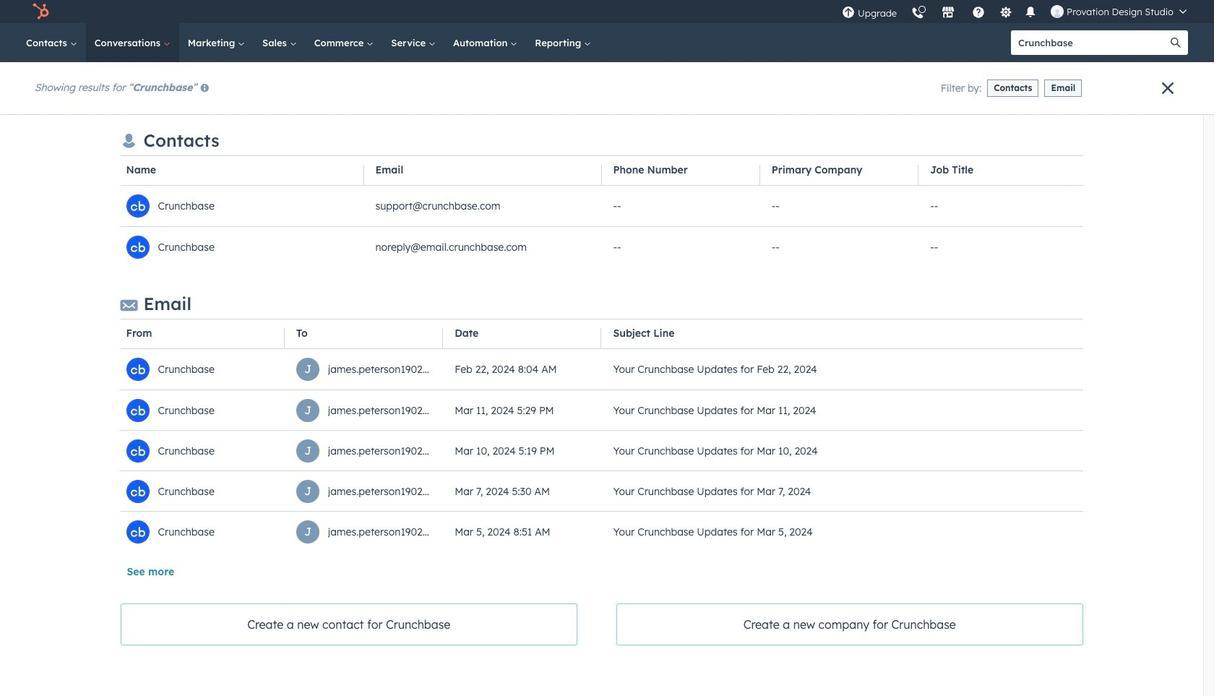 Task type: locate. For each thing, give the bounding box(es) containing it.
email from shonen jump with subject search and destroy in sleepy princess! row
[[170, 259, 1215, 336]]

row group
[[170, 106, 1215, 696]]

marketplaces image
[[942, 7, 955, 20]]

main content
[[170, 62, 1215, 696]]

group
[[1151, 72, 1203, 95]]

2 link opens in a new window image from the top
[[845, 420, 854, 429]]

email from figma with subject welcome to figjam row
[[170, 412, 1182, 489]]

menu
[[835, 0, 1198, 23]]

link opens in a new window image
[[845, 418, 854, 431], [845, 420, 854, 429]]



Task type: describe. For each thing, give the bounding box(es) containing it.
Search HubSpot search field
[[1012, 30, 1164, 55]]

email from sprouts farmers market with subject 🗞️ here's your weekly ad row
[[170, 489, 1215, 566]]

email from xero support with subject confirm a xero login row
[[170, 336, 1152, 412]]

james peterson image
[[1052, 5, 1065, 18]]

you're available image
[[12, 104, 17, 109]]

email from going with subject 😉 charleston —  $195 to $197 (apr-may / jul) row
[[170, 182, 1122, 259]]

email from squarespace with subject create your squarespace website row
[[170, 106, 754, 182]]

email from nbr with subject nbr heads up: key du val director leaves as investors consider their options row
[[170, 566, 1215, 642]]

1 link opens in a new window image from the top
[[845, 418, 854, 431]]



Task type: vqa. For each thing, say whether or not it's contained in the screenshot.
Support Pipeline
no



